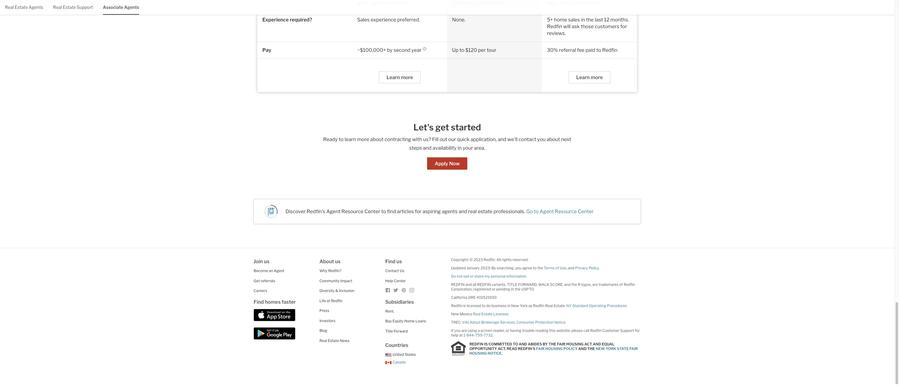 Task type: locate. For each thing, give the bounding box(es) containing it.
1 horizontal spatial find
[[385, 259, 395, 265]]

consumer protection notice link
[[516, 320, 566, 325]]

0 vertical spatial at
[[327, 299, 330, 303]]

1 horizontal spatial us
[[335, 259, 341, 265]]

about up why
[[319, 259, 334, 265]]

new up trec:
[[451, 312, 459, 317]]

fair housing policy and the
[[536, 347, 596, 351]]

1 horizontal spatial the
[[587, 347, 595, 351]]

. down committed
[[502, 351, 503, 356]]

learn down 30% referral fee paid to redfin
[[576, 75, 590, 81]]

0 horizontal spatial find
[[254, 299, 264, 305]]

about left contracting
[[370, 137, 384, 143]]

us up us
[[396, 259, 402, 265]]

or inside redfin and all redfin variants, title forward, walk score, and the r logos, are trademarks of redfin corporation, registered or pending in the uspto.
[[492, 287, 495, 292]]

united states
[[393, 353, 416, 357]]

1 horizontal spatial or
[[492, 287, 495, 292]]

1 learn from the left
[[386, 75, 400, 81]]

go
[[526, 209, 533, 215]]

for right articles
[[415, 209, 421, 215]]

logos,
[[581, 283, 591, 287]]

estate for news
[[328, 339, 339, 343]]

0 horizontal spatial are
[[461, 329, 467, 333]]

real for real estate agents
[[5, 5, 14, 10]]

blog button
[[319, 329, 327, 333]]

and right policy
[[578, 347, 587, 351]]

are right logos,
[[592, 283, 598, 287]]

the up those on the right top of the page
[[586, 17, 594, 23]]

redfin inside redfin is committed to and abides by the fair housing act and equal opportunity act. read redfin's
[[469, 342, 483, 347]]

in up those on the right top of the page
[[581, 17, 585, 23]]

2 horizontal spatial agent
[[540, 209, 554, 215]]

1 agents from the left
[[29, 5, 43, 10]]

us up the redfin?
[[335, 259, 341, 265]]

to right up
[[460, 47, 464, 53]]

0 vertical spatial for
[[620, 24, 627, 30]]

find
[[387, 209, 396, 215]]

and down us?
[[423, 145, 431, 151]]

title
[[507, 283, 517, 287]]

2 horizontal spatial you
[[537, 137, 546, 143]]

are inside redfin and all redfin variants, title forward, walk score, and the r logos, are trademarks of redfin corporation, registered or pending in the uspto.
[[592, 283, 598, 287]]

redfin down &
[[331, 299, 342, 303]]

,
[[566, 266, 567, 271], [515, 320, 516, 325]]

and right score,
[[564, 283, 571, 287]]

by
[[491, 266, 496, 271]]

redfin right as
[[533, 304, 544, 308]]

info
[[462, 320, 469, 325]]

if
[[451, 329, 454, 333]]

get referrals
[[254, 279, 275, 283]]

0 vertical spatial support
[[77, 5, 93, 10]]

bay equity home loans button
[[385, 319, 426, 324]]

or right the sell
[[470, 274, 473, 279]]

not
[[457, 274, 462, 279]]

. right privacy
[[599, 266, 600, 271]]

forward,
[[518, 283, 537, 287]]

2 horizontal spatial housing
[[566, 342, 584, 347]]

1 horizontal spatial at
[[459, 333, 463, 338]]

fair inside redfin is committed to and abides by the fair housing act and equal opportunity act. read redfin's
[[557, 342, 565, 347]]

1 us from the left
[[264, 259, 269, 265]]

1 horizontal spatial are
[[592, 283, 598, 287]]

an
[[269, 269, 273, 273]]

us for find us
[[396, 259, 402, 265]]

and right act
[[593, 342, 601, 347]]

policy
[[563, 347, 578, 351]]

0 horizontal spatial resource
[[341, 209, 363, 215]]

find
[[385, 259, 395, 265], [254, 299, 264, 305]]

1 horizontal spatial learn
[[576, 75, 590, 81]]

0 horizontal spatial housing
[[469, 351, 487, 356]]

associate agents link
[[103, 0, 139, 14]]

redfin inside the 5+ home sales in the last 12 months. redfin will ask those customers for reviews.
[[547, 24, 562, 30]]

about
[[370, 137, 384, 143], [547, 137, 560, 143]]

0 horizontal spatial for
[[415, 209, 421, 215]]

to right go
[[534, 209, 539, 215]]

all
[[473, 283, 476, 287]]

1 vertical spatial or
[[492, 287, 495, 292]]

contact
[[519, 137, 536, 143]]

get
[[254, 279, 260, 283]]

1 horizontal spatial new
[[511, 304, 519, 308]]

referrals
[[261, 279, 275, 283]]

join us
[[254, 259, 269, 265]]

1 vertical spatial find
[[254, 299, 264, 305]]

0 horizontal spatial support
[[77, 5, 93, 10]]

to left do
[[482, 304, 485, 308]]

contact us button
[[385, 269, 404, 273]]

redfin down 1-844-759-7732 'link'
[[469, 342, 483, 347]]

next
[[561, 137, 571, 143]]

and left all
[[465, 283, 472, 287]]

trouble
[[522, 329, 535, 333]]

. down agree
[[526, 274, 527, 279]]

at left 1-
[[459, 333, 463, 338]]

about up using
[[470, 320, 480, 325]]

articles
[[397, 209, 414, 215]]

1 horizontal spatial agents
[[124, 5, 139, 10]]

about left the next
[[547, 137, 560, 143]]

or left pending
[[492, 287, 495, 292]]

3 us from the left
[[396, 259, 402, 265]]

1 learn more from the left
[[386, 75, 413, 81]]

0 horizontal spatial new
[[451, 312, 459, 317]]

0 horizontal spatial the
[[549, 342, 556, 347]]

of inside redfin and all redfin variants, title forward, walk score, and the r logos, are trademarks of redfin corporation, registered or pending in the uspto.
[[619, 283, 623, 287]]

support
[[77, 5, 93, 10], [620, 329, 634, 333]]

agent right go
[[540, 209, 554, 215]]

let's get started
[[413, 122, 481, 133]]

0 horizontal spatial about
[[370, 137, 384, 143]]

real estate agent image
[[264, 205, 278, 219]]

learn down by
[[386, 75, 400, 81]]

and right to
[[519, 342, 527, 347]]

new left 'york'
[[511, 304, 519, 308]]

is
[[463, 304, 466, 308]]

of right trademarks
[[619, 283, 623, 287]]

for right customer
[[635, 329, 640, 333]]

diversity
[[319, 289, 335, 293]]

privacy
[[575, 266, 588, 271]]

1 horizontal spatial agent
[[326, 209, 340, 215]]

0 vertical spatial find
[[385, 259, 395, 265]]

2 vertical spatial for
[[635, 329, 640, 333]]

12
[[604, 17, 609, 23]]

loans
[[415, 319, 426, 324]]

, up having
[[515, 320, 516, 325]]

learn
[[386, 75, 400, 81], [576, 75, 590, 81]]

more down paid
[[591, 75, 603, 81]]

0 vertical spatial ,
[[566, 266, 567, 271]]

5+
[[547, 17, 553, 23]]

score,
[[550, 283, 563, 287]]

1 horizontal spatial resource
[[555, 209, 577, 215]]

real for real estate news
[[319, 339, 327, 343]]

real estate agents link
[[5, 0, 43, 14]]

2 learn more from the left
[[576, 75, 603, 81]]

0 vertical spatial new
[[511, 304, 519, 308]]

redfin right trademarks
[[624, 283, 635, 287]]

the left r
[[571, 283, 577, 287]]

0 vertical spatial of
[[555, 266, 559, 271]]

learn more button down paid
[[569, 71, 610, 84]]

contracting
[[385, 137, 411, 143]]

you inside if you are using a screen reader, or having trouble reading this website, please call redfin customer support for help at
[[454, 329, 461, 333]]

1 vertical spatial ,
[[515, 320, 516, 325]]

join
[[254, 259, 263, 265]]

do
[[451, 274, 456, 279]]

844-
[[467, 333, 475, 338]]

1 vertical spatial you
[[515, 266, 521, 271]]

fair inside new york state fair housing notice
[[629, 347, 638, 351]]

1 vertical spatial about
[[470, 320, 480, 325]]

1 vertical spatial are
[[461, 329, 467, 333]]

learn more button down second
[[379, 71, 421, 84]]

the right by
[[549, 342, 556, 347]]

agent right redfin's
[[326, 209, 340, 215]]

please
[[571, 329, 583, 333]]

1 vertical spatial support
[[620, 329, 634, 333]]

referral
[[559, 47, 576, 53]]

learn more down paid
[[576, 75, 603, 81]]

1 vertical spatial at
[[459, 333, 463, 338]]

2 us from the left
[[335, 259, 341, 265]]

bay
[[385, 319, 392, 324]]

0 horizontal spatial fair
[[536, 347, 545, 351]]

1 horizontal spatial learn more button
[[569, 71, 610, 84]]

redfin left is
[[451, 304, 462, 308]]

1 about from the left
[[370, 137, 384, 143]]

2 agents from the left
[[124, 5, 139, 10]]

ask
[[572, 24, 580, 30]]

0 horizontal spatial learn more button
[[379, 71, 421, 84]]

0 vertical spatial are
[[592, 283, 598, 287]]

2 horizontal spatial more
[[591, 75, 603, 81]]

1 horizontal spatial about
[[547, 137, 560, 143]]

agents
[[442, 209, 458, 215]]

in inside ready to learn more about contracting with us? fill out our quick application, and we'll contact you about next steps and availability in your area.
[[458, 145, 462, 151]]

learn more
[[386, 75, 413, 81], [576, 75, 603, 81]]

you right contact
[[537, 137, 546, 143]]

0 horizontal spatial learn
[[386, 75, 400, 81]]

2 horizontal spatial fair
[[629, 347, 638, 351]]

0 horizontal spatial at
[[327, 299, 330, 303]]

0 horizontal spatial agents
[[29, 5, 43, 10]]

agents
[[29, 5, 43, 10], [124, 5, 139, 10]]

0 vertical spatial you
[[537, 137, 546, 143]]

more right learn
[[357, 137, 369, 143]]

in right business
[[507, 304, 510, 308]]

to left learn
[[339, 137, 344, 143]]

licensed
[[467, 304, 481, 308]]

find up contact on the bottom left of the page
[[385, 259, 395, 265]]

redfin down "not"
[[451, 283, 465, 287]]

the left new
[[587, 347, 595, 351]]

privacy policy link
[[575, 266, 599, 271]]

canadian flag image
[[385, 361, 391, 364]]

redfin right the call
[[590, 329, 601, 333]]

1 horizontal spatial for
[[620, 24, 627, 30]]

agent right the an
[[274, 269, 284, 273]]

for down months.
[[620, 24, 627, 30]]

or
[[470, 274, 473, 279], [492, 287, 495, 292], [506, 329, 509, 333]]

you up the information
[[515, 266, 521, 271]]

0 horizontal spatial center
[[364, 209, 380, 215]]

personal
[[491, 274, 506, 279]]

more down second
[[401, 75, 413, 81]]

0 vertical spatial about
[[319, 259, 334, 265]]

1 learn more button from the left
[[379, 71, 421, 84]]

2 horizontal spatial center
[[578, 209, 594, 215]]

second
[[394, 47, 410, 53]]

community impact button
[[319, 279, 352, 283]]

new mexico real estate licenses
[[451, 312, 509, 317]]

find down careers in the left bottom of the page
[[254, 299, 264, 305]]

1-
[[463, 333, 467, 338]]

1 horizontal spatial support
[[620, 329, 634, 333]]

us right join
[[264, 259, 269, 265]]

redfin pinterest image
[[401, 288, 406, 293]]

2 vertical spatial or
[[506, 329, 509, 333]]

at right life
[[327, 299, 330, 303]]

2 horizontal spatial or
[[506, 329, 509, 333]]

updated january 2023: by searching, you agree to the terms of use , and privacy policy .
[[451, 266, 600, 271]]

support right customer
[[620, 329, 634, 333]]

0 horizontal spatial learn more
[[386, 75, 413, 81]]

0 horizontal spatial more
[[357, 137, 369, 143]]

learn more for first learn more button from right
[[576, 75, 603, 81]]

reading
[[535, 329, 548, 333]]

and
[[498, 137, 506, 143], [423, 145, 431, 151], [459, 209, 467, 215], [568, 266, 574, 271], [465, 283, 472, 287], [564, 283, 571, 287]]

0 vertical spatial or
[[470, 274, 473, 279]]

in
[[581, 17, 585, 23], [458, 145, 462, 151], [511, 287, 514, 292], [507, 304, 510, 308]]

redfin for and
[[451, 283, 465, 287]]

new
[[511, 304, 519, 308], [451, 312, 459, 317]]

1 horizontal spatial fair
[[557, 342, 565, 347]]

1 horizontal spatial of
[[619, 283, 623, 287]]

real inside 'link'
[[5, 5, 14, 10]]

of left use
[[555, 266, 559, 271]]

learn
[[345, 137, 356, 143]]

as
[[528, 304, 532, 308]]

redfin down my
[[477, 283, 491, 287]]

1 vertical spatial of
[[619, 283, 623, 287]]

support left associate
[[77, 5, 93, 10]]

2 about from the left
[[547, 137, 560, 143]]

1 horizontal spatial learn more
[[576, 75, 603, 81]]

in left your
[[458, 145, 462, 151]]

2 learn more button from the left
[[569, 71, 610, 84]]

become an agent button
[[254, 269, 284, 273]]

©
[[470, 258, 473, 262]]

redfin instagram image
[[409, 288, 414, 293]]

are left using
[[461, 329, 467, 333]]

pay
[[262, 47, 271, 53]]

redfin inside redfin and all redfin variants, title forward, walk score, and the r logos, are trademarks of redfin corporation, registered or pending in the uspto.
[[624, 283, 635, 287]]

and right use
[[568, 266, 574, 271]]

759-
[[475, 333, 484, 338]]

2 horizontal spatial us
[[396, 259, 402, 265]]

you inside ready to learn more about contracting with us? fill out our quick application, and we'll contact you about next steps and availability in your area.
[[537, 137, 546, 143]]

equity
[[393, 319, 404, 324]]

2 vertical spatial you
[[454, 329, 461, 333]]

estate inside 'link'
[[15, 5, 28, 10]]

the inside redfin is committed to and abides by the fair housing act and equal opportunity act. read redfin's
[[549, 342, 556, 347]]

learn more down second
[[386, 75, 413, 81]]

2 horizontal spatial for
[[635, 329, 640, 333]]

equal
[[602, 342, 614, 347]]

you right if
[[454, 329, 461, 333]]

redfin up reviews.
[[547, 24, 562, 30]]

, left privacy
[[566, 266, 567, 271]]

are inside if you are using a screen reader, or having trouble reading this website, please call redfin customer support for help at
[[461, 329, 467, 333]]

variants,
[[492, 283, 506, 287]]

or inside if you are using a screen reader, or having trouble reading this website, please call redfin customer support for help at
[[506, 329, 509, 333]]

0 horizontal spatial us
[[264, 259, 269, 265]]

0 horizontal spatial agent
[[274, 269, 284, 273]]

in right pending
[[511, 287, 514, 292]]

life at redfin button
[[319, 299, 342, 303]]

and
[[519, 342, 527, 347], [593, 342, 601, 347], [578, 347, 587, 351]]

screen
[[481, 329, 492, 333]]

reader,
[[493, 329, 505, 333]]

or down services
[[506, 329, 509, 333]]

2 resource from the left
[[555, 209, 577, 215]]

0 horizontal spatial you
[[454, 329, 461, 333]]

housing inside redfin is committed to and abides by the fair housing act and equal opportunity act. read redfin's
[[566, 342, 584, 347]]

the left uspto.
[[515, 287, 521, 292]]



Task type: describe. For each thing, give the bounding box(es) containing it.
1 horizontal spatial center
[[394, 279, 406, 283]]

committed
[[489, 342, 512, 347]]

copyright:
[[451, 258, 469, 262]]

0 horizontal spatial and
[[519, 342, 527, 347]]

associate
[[103, 5, 123, 10]]

housing inside new york state fair housing notice
[[469, 351, 487, 356]]

~$100,000+ by second year
[[357, 47, 421, 53]]

1 resource from the left
[[341, 209, 363, 215]]

canada
[[393, 360, 406, 365]]

redfin twitter image
[[393, 288, 398, 293]]

1 vertical spatial for
[[415, 209, 421, 215]]

home
[[404, 319, 415, 324]]

notice
[[488, 351, 502, 356]]

r
[[578, 283, 581, 287]]

states
[[405, 353, 416, 357]]

procedures
[[607, 304, 627, 308]]

agree
[[522, 266, 532, 271]]

equal housing opportunity image
[[451, 342, 466, 356]]

more inside ready to learn more about contracting with us? fill out our quick application, and we'll contact you about next steps and availability in your area.
[[357, 137, 369, 143]]

having
[[510, 329, 521, 333]]

trec:
[[451, 320, 462, 325]]

in inside the 5+ home sales in the last 12 months. redfin will ask those customers for reviews.
[[581, 17, 585, 23]]

investors button
[[319, 319, 335, 323]]

press button
[[319, 309, 329, 313]]

agents inside 'link'
[[29, 5, 43, 10]]

get
[[435, 122, 449, 133]]

disclaimer image
[[423, 47, 426, 51]]

title
[[385, 329, 393, 334]]

find for find us
[[385, 259, 395, 265]]

pending
[[496, 287, 510, 292]]

2 learn from the left
[[576, 75, 590, 81]]

impact
[[340, 279, 352, 283]]

1 horizontal spatial about
[[470, 320, 480, 325]]

agent for discover redfin's agent resource center to find articles for aspiring agents and real estate professionals. go to agent resource center
[[326, 209, 340, 215]]

forward
[[394, 329, 408, 334]]

year
[[411, 47, 421, 53]]

support inside if you are using a screen reader, or having trouble reading this website, please call redfin customer support for help at
[[620, 329, 634, 333]]

1 horizontal spatial you
[[515, 266, 521, 271]]

1 horizontal spatial more
[[401, 75, 413, 81]]

registered
[[473, 287, 491, 292]]

to right paid
[[596, 47, 601, 53]]

life
[[319, 299, 326, 303]]

2023
[[474, 258, 483, 262]]

act
[[584, 342, 592, 347]]

download the redfin app on the apple app store image
[[254, 309, 295, 321]]

read
[[507, 347, 517, 351]]

get referrals button
[[254, 279, 275, 283]]

dre
[[468, 296, 476, 300]]

abides
[[528, 342, 542, 347]]

a
[[478, 329, 480, 333]]

1 horizontal spatial housing
[[545, 347, 563, 351]]

if you are using a screen reader, or having trouble reading this website, please call redfin customer support for help at
[[451, 329, 640, 338]]

1 vertical spatial new
[[451, 312, 459, 317]]

experience required?
[[262, 17, 312, 23]]

opportunity
[[469, 347, 497, 351]]

to left find
[[381, 209, 386, 215]]

0 horizontal spatial or
[[470, 274, 473, 279]]

experience
[[262, 17, 289, 23]]

the inside the 5+ home sales in the last 12 months. redfin will ask those customers for reviews.
[[586, 17, 594, 23]]

redfin inside if you are using a screen reader, or having trouble reading this website, please call redfin customer support for help at
[[590, 329, 601, 333]]

to inside ready to learn more about contracting with us? fill out our quick application, and we'll contact you about next steps and availability in your area.
[[339, 137, 344, 143]]

for inside the 5+ home sales in the last 12 months. redfin will ask those customers for reviews.
[[620, 24, 627, 30]]

diversity & inclusion
[[319, 289, 354, 293]]

professionals.
[[493, 209, 525, 215]]

investors
[[319, 319, 335, 323]]

real estate support link
[[53, 0, 93, 14]]

$120
[[465, 47, 477, 53]]

real for real estate support
[[53, 5, 62, 10]]

sell
[[463, 274, 469, 279]]

sales
[[568, 17, 580, 23]]

#01521930
[[477, 296, 497, 300]]

redfin for is
[[469, 342, 483, 347]]

per
[[478, 47, 486, 53]]

ready to learn more about contracting with us? fill out our quick application, and we'll contact you about next steps and availability in your area.
[[323, 137, 571, 151]]

fill
[[432, 137, 439, 143]]

us flag image
[[385, 354, 391, 357]]

1 horizontal spatial and
[[578, 347, 587, 351]]

area.
[[474, 145, 485, 151]]

community impact
[[319, 279, 352, 283]]

estate for support
[[63, 5, 76, 10]]

contact
[[385, 269, 399, 273]]

go to agent resource center link
[[525, 209, 594, 215]]

customer
[[602, 329, 619, 333]]

policy
[[589, 266, 599, 271]]

careers button
[[254, 289, 267, 293]]

is
[[484, 342, 488, 347]]

for inside if you are using a screen reader, or having trouble reading this website, please call redfin customer support for help at
[[635, 329, 640, 333]]

sales experience preferred.
[[357, 17, 420, 23]]

learn more for 2nd learn more button from right
[[386, 75, 413, 81]]

uspto.
[[521, 287, 534, 292]]

us for join us
[[264, 259, 269, 265]]

agent for become an agent
[[274, 269, 284, 273]]

. right screen on the bottom of the page
[[493, 333, 493, 338]]

started
[[451, 122, 481, 133]]

apply now button
[[427, 158, 467, 170]]

experience
[[371, 17, 396, 23]]

1 horizontal spatial ,
[[566, 266, 567, 271]]

0 horizontal spatial about
[[319, 259, 334, 265]]

homes
[[265, 299, 281, 305]]

community
[[319, 279, 339, 283]]

business
[[491, 304, 507, 308]]

estate.
[[554, 304, 566, 308]]

title forward button
[[385, 329, 408, 334]]

out
[[440, 137, 447, 143]]

find us
[[385, 259, 402, 265]]

0 horizontal spatial ,
[[515, 320, 516, 325]]

subsidiaries
[[385, 299, 414, 305]]

find for find homes faster
[[254, 299, 264, 305]]

in inside redfin and all redfin variants, title forward, walk score, and the r logos, are trademarks of redfin corporation, registered or pending in the uspto.
[[511, 287, 514, 292]]

estate for agents
[[15, 5, 28, 10]]

the left terms
[[537, 266, 543, 271]]

united
[[393, 353, 404, 357]]

and left the we'll
[[498, 137, 506, 143]]

0 horizontal spatial of
[[555, 266, 559, 271]]

call
[[583, 329, 589, 333]]

2023:
[[481, 266, 491, 271]]

sales
[[357, 17, 370, 23]]

notice
[[554, 320, 566, 325]]

up
[[452, 47, 459, 53]]

protection
[[535, 320, 553, 325]]

why redfin?
[[319, 269, 341, 273]]

licenses
[[493, 312, 509, 317]]

2 horizontal spatial and
[[593, 342, 601, 347]]

redfin right paid
[[602, 47, 617, 53]]

walk
[[538, 283, 549, 287]]

find homes faster
[[254, 299, 296, 305]]

redfin facebook image
[[385, 288, 390, 293]]

corporation,
[[451, 287, 473, 292]]

redfin's
[[307, 209, 325, 215]]

to right agree
[[533, 266, 537, 271]]

at inside if you are using a screen reader, or having trouble reading this website, please call redfin customer support for help at
[[459, 333, 463, 338]]

us for about us
[[335, 259, 341, 265]]

ready
[[323, 137, 338, 143]]

1-844-759-7732 link
[[463, 333, 493, 338]]

download the redfin app from the google play store image
[[254, 328, 295, 340]]

those
[[581, 24, 594, 30]]

and left the real
[[459, 209, 467, 215]]

inclusion
[[339, 289, 354, 293]]

mexico
[[460, 312, 472, 317]]



Task type: vqa. For each thing, say whether or not it's contained in the screenshot.
Score,
yes



